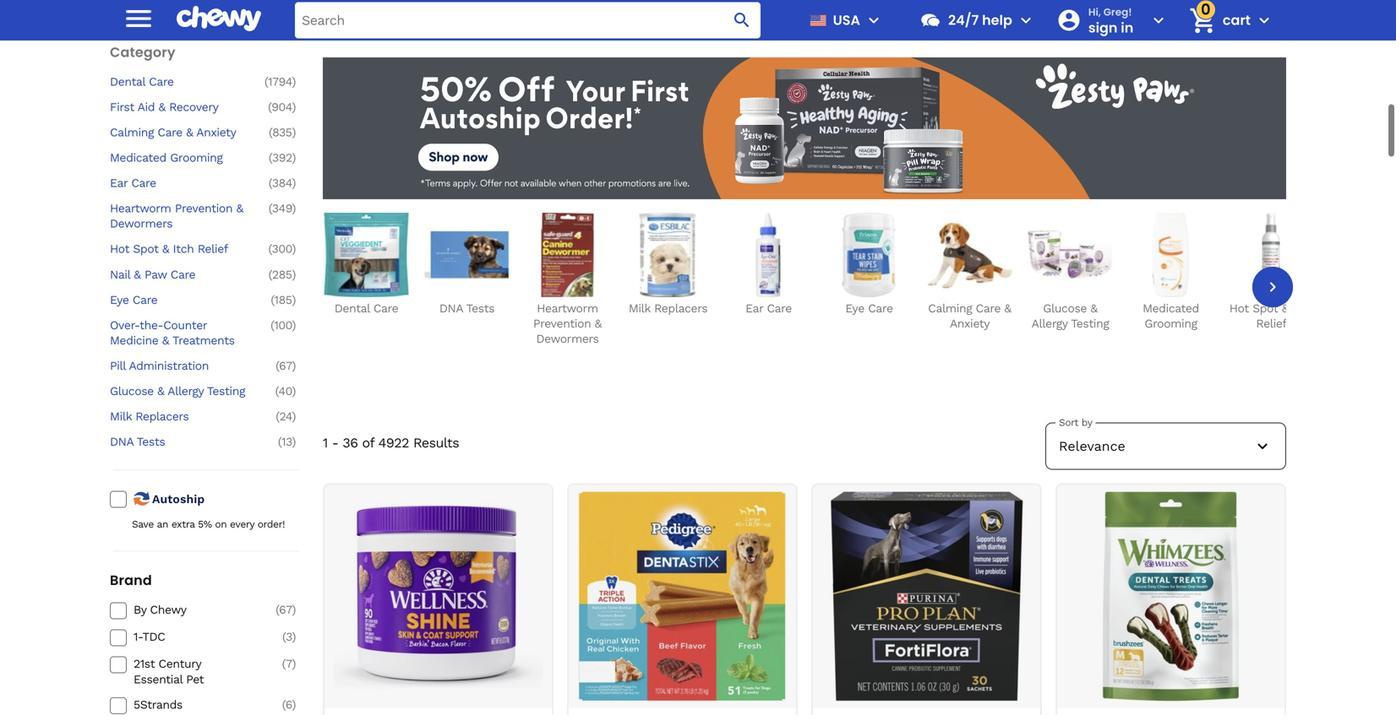 Task type: locate. For each thing, give the bounding box(es) containing it.
1 horizontal spatial anxiety
[[950, 317, 990, 331]]

1 vertical spatial ear
[[746, 302, 763, 316]]

glucose down pill
[[110, 385, 154, 399]]

tests down dna tests "image"
[[466, 302, 495, 316]]

milk replacers down 'pill administration'
[[110, 410, 189, 424]]

) down "( 392 )"
[[292, 176, 296, 190]]

1 vertical spatial ( 67 )
[[276, 604, 296, 618]]

1 horizontal spatial hot spot & itch relief link
[[1228, 213, 1315, 332]]

0 vertical spatial anxiety
[[196, 126, 236, 139]]

0 horizontal spatial hot spot & itch relief
[[110, 242, 228, 256]]

heartworm up nail & paw care at the left top
[[110, 202, 171, 216]]

medicated grooming link
[[110, 150, 254, 166], [1128, 213, 1215, 332]]

( for pill administration
[[276, 359, 279, 373]]

1 vertical spatial relief
[[1256, 317, 1287, 331]]

1 vertical spatial medicated
[[1143, 302, 1199, 316]]

21st century essential pet link
[[134, 657, 254, 688]]

1 horizontal spatial calming care & anxiety
[[928, 302, 1012, 331]]

ear
[[110, 176, 128, 190], [746, 302, 763, 316]]

67 up the 3
[[279, 604, 292, 618]]

heartworm prevention & dewormers
[[110, 202, 243, 231], [533, 302, 602, 346]]

replacers
[[654, 302, 708, 316], [135, 410, 189, 424]]

menu image inside usa dropdown button
[[864, 10, 884, 30]]

prevention down heartworm prevention & dewormers image
[[533, 317, 591, 331]]

submit search image
[[732, 10, 752, 30]]

) down the ( 7 )
[[292, 699, 296, 712]]

hot spot & itch relief inside list
[[1230, 302, 1314, 331]]

relief down hot spot & itch relief image
[[1256, 317, 1287, 331]]

0 horizontal spatial medicated grooming link
[[110, 150, 254, 166]]

ear care down first
[[110, 176, 156, 190]]

1 horizontal spatial dna tests
[[439, 302, 495, 316]]

list
[[323, 213, 1315, 362]]

grooming down recovery
[[170, 151, 223, 165]]

save
[[132, 519, 154, 531]]

prevention up nail & paw care link
[[175, 202, 233, 216]]

( 300 )
[[268, 242, 296, 256]]

ear down ear care "image"
[[746, 302, 763, 316]]

milk down "milk replacers" image
[[629, 302, 651, 316]]

itch up nail & paw care link
[[173, 242, 194, 256]]

anxiety down recovery
[[196, 126, 236, 139]]

the-
[[140, 319, 163, 333]]

glucose
[[1043, 302, 1087, 316], [110, 385, 154, 399]]

dental care down dental care image
[[335, 302, 398, 316]]

1 vertical spatial dental care link
[[323, 213, 410, 316]]

medicated down medicated grooming 'image'
[[1143, 302, 1199, 316]]

0 vertical spatial hot spot & itch relief
[[110, 242, 228, 256]]

0 vertical spatial glucose & allergy testing
[[1032, 302, 1109, 331]]

heartworm prevention & dewormers down heartworm prevention & dewormers image
[[533, 302, 602, 346]]

hot spot & itch relief down hot spot & itch relief image
[[1230, 302, 1314, 331]]

) up ( 285 )
[[292, 242, 296, 256]]

extra
[[171, 519, 195, 531]]

itch inside hot spot & itch relief
[[1293, 302, 1314, 316]]

) up ( 185 )
[[292, 268, 296, 282]]

glucose & allergy testing image
[[1028, 213, 1113, 297]]

pill
[[110, 359, 126, 373]]

0 horizontal spatial hot
[[110, 242, 129, 256]]

1 ( 67 ) from the top
[[276, 359, 296, 373]]

4922
[[378, 435, 409, 451]]

10 ) from the top
[[292, 319, 296, 333]]

0 horizontal spatial allergy
[[168, 385, 204, 399]]

) for calming care & anxiety
[[292, 126, 296, 139]]

menu image
[[122, 1, 156, 35], [864, 10, 884, 30]]

0 horizontal spatial medicated
[[110, 151, 166, 165]]

1 vertical spatial dental
[[335, 302, 370, 316]]

( 7 )
[[282, 658, 296, 672]]

) down ( 384 )
[[292, 202, 296, 216]]

century
[[159, 658, 201, 672]]

1 horizontal spatial dna tests link
[[424, 213, 511, 316]]

1 vertical spatial medicated grooming link
[[1128, 213, 1215, 332]]

hot spot & itch relief up nail & paw care link
[[110, 242, 228, 256]]

tests
[[466, 302, 495, 316], [137, 435, 165, 449]]

care down ear care "image"
[[767, 302, 792, 316]]

) down ( 24 )
[[292, 435, 296, 449]]

items image
[[1188, 6, 1218, 35]]

( for first aid & recovery
[[268, 100, 272, 114]]

eye care inside list
[[846, 302, 893, 316]]

) up 7
[[292, 631, 296, 645]]

1794
[[268, 75, 292, 89]]

ear down first
[[110, 176, 128, 190]]

1 vertical spatial ear care
[[746, 302, 792, 316]]

0 horizontal spatial milk replacers link
[[110, 410, 254, 425]]

hot down hot spot & itch relief image
[[1230, 302, 1249, 316]]

heartworm prevention & dewormers link
[[110, 201, 254, 232], [524, 213, 611, 347]]

0 vertical spatial dna tests link
[[424, 213, 511, 316]]

13
[[282, 435, 292, 449]]

18 ) from the top
[[292, 699, 296, 712]]

0 horizontal spatial ear
[[110, 176, 128, 190]]

1 vertical spatial tests
[[137, 435, 165, 449]]

menu image up category
[[122, 1, 156, 35]]

calming
[[110, 126, 154, 139], [928, 302, 972, 316]]

eye
[[110, 293, 129, 307], [846, 302, 865, 316]]

heartworm down heartworm prevention & dewormers image
[[537, 302, 598, 316]]

7 ) from the top
[[292, 242, 296, 256]]

whimzees by wellness brushzees dental chews natural grain-free dental dog treats, medium, 12 count image
[[1066, 492, 1276, 702]]

allergy down "pill administration" link
[[168, 385, 204, 399]]

dewormers up nail & paw care at the left top
[[110, 217, 172, 231]]

) down ( 835 ) on the left
[[292, 151, 296, 165]]

recovery
[[169, 100, 218, 114]]

relief inside hot spot & itch relief
[[1256, 317, 1287, 331]]

1 horizontal spatial dental
[[335, 302, 370, 316]]

0 horizontal spatial dna
[[110, 435, 133, 449]]

1 ) from the top
[[292, 75, 296, 89]]

1 horizontal spatial replacers
[[654, 302, 708, 316]]

0 vertical spatial milk replacers link
[[625, 213, 712, 316]]

calming care & anxiety inside list
[[928, 302, 1012, 331]]

dewormers down heartworm prevention & dewormers image
[[536, 332, 599, 346]]

replacers down "milk replacers" image
[[654, 302, 708, 316]]

dna tests down dna tests "image"
[[439, 302, 495, 316]]

eye care
[[110, 293, 157, 307], [846, 302, 893, 316]]

2 ) from the top
[[292, 100, 296, 114]]

(
[[265, 75, 268, 89], [268, 100, 272, 114], [269, 126, 272, 139], [269, 151, 272, 165], [269, 176, 272, 190], [269, 202, 272, 216], [268, 242, 272, 256], [268, 268, 272, 282], [271, 293, 274, 307], [271, 319, 274, 333], [276, 359, 279, 373], [275, 385, 279, 399], [276, 410, 279, 424], [278, 435, 282, 449], [276, 604, 279, 618], [282, 631, 286, 645], [282, 658, 286, 672], [282, 699, 286, 712]]

care down eye care image
[[868, 302, 893, 316]]

) up the ( 3 )
[[292, 604, 296, 618]]

wellness shine skin & coat bacon flavor chew supplements for dogs, 90 count image
[[333, 492, 543, 702]]

40
[[279, 385, 292, 399]]

itch down hot spot & itch relief image
[[1293, 302, 1314, 316]]

1 vertical spatial hot
[[1230, 302, 1249, 316]]

1 vertical spatial 67
[[279, 604, 292, 618]]

account menu image
[[1149, 10, 1169, 30]]

904
[[272, 100, 292, 114]]

eye down nail
[[110, 293, 129, 307]]

1-tdc
[[134, 631, 165, 645]]

1 horizontal spatial relief
[[1256, 317, 1287, 331]]

1 horizontal spatial calming
[[928, 302, 972, 316]]

( 100 )
[[271, 319, 296, 333]]

1 horizontal spatial allergy
[[1032, 317, 1068, 331]]

11 ) from the top
[[292, 359, 296, 373]]

1 horizontal spatial ear
[[746, 302, 763, 316]]

testing down "pill administration" link
[[207, 385, 245, 399]]

1 vertical spatial calming
[[928, 302, 972, 316]]

medicated grooming down medicated grooming 'image'
[[1143, 302, 1199, 331]]

) down ( 185 )
[[292, 319, 296, 333]]

1 horizontal spatial dewormers
[[536, 332, 599, 346]]

0 horizontal spatial itch
[[173, 242, 194, 256]]

greg!
[[1104, 5, 1132, 19]]

1 vertical spatial medicated grooming
[[1143, 302, 1199, 331]]

itch
[[173, 242, 194, 256], [1293, 302, 1314, 316]]

grooming down medicated grooming 'image'
[[1145, 317, 1197, 331]]

6 ) from the top
[[292, 202, 296, 216]]

paw
[[145, 268, 167, 282]]

0 horizontal spatial dental care link
[[110, 74, 254, 90]]

3 ) from the top
[[292, 126, 296, 139]]

care up the-
[[133, 293, 157, 307]]

1 vertical spatial hot spot & itch relief
[[1230, 302, 1314, 331]]

1 vertical spatial spot
[[1253, 302, 1278, 316]]

order!
[[258, 519, 285, 531]]

medicated grooming inside list
[[1143, 302, 1199, 331]]

21st century essential pet
[[134, 658, 204, 687]]

67 up ( 40 )
[[279, 359, 292, 373]]

0 vertical spatial testing
[[1071, 317, 1109, 331]]

calming care & anxiety down calming care & anxiety image
[[928, 302, 1012, 331]]

) up ( 24 )
[[292, 385, 296, 399]]

calming down calming care & anxiety image
[[928, 302, 972, 316]]

1 vertical spatial milk
[[110, 410, 132, 424]]

2 ( 67 ) from the top
[[276, 604, 296, 618]]

4 ) from the top
[[292, 151, 296, 165]]

chewy
[[150, 604, 186, 618]]

first aid & recovery
[[110, 100, 218, 114]]

0 vertical spatial calming care & anxiety link
[[110, 125, 254, 140]]

dental up first
[[110, 75, 145, 89]]

( 13 )
[[278, 435, 296, 449]]

36
[[343, 435, 358, 451]]

0 horizontal spatial grooming
[[170, 151, 223, 165]]

heartworm prevention & dewormers up nail & paw care link
[[110, 202, 243, 231]]

ear care link
[[110, 176, 254, 191], [725, 213, 812, 316]]

0 vertical spatial tests
[[466, 302, 495, 316]]

calming care & anxiety
[[110, 126, 236, 139], [928, 302, 1012, 331]]

1 vertical spatial dna tests
[[110, 435, 165, 449]]

& right nail
[[134, 268, 141, 282]]

dna tests up autoship
[[110, 435, 165, 449]]

0 horizontal spatial milk replacers
[[110, 410, 189, 424]]

0 horizontal spatial milk
[[110, 410, 132, 424]]

0 vertical spatial dewormers
[[110, 217, 172, 231]]

ear care down ear care "image"
[[746, 302, 792, 316]]

1
[[323, 435, 328, 451]]

1 horizontal spatial heartworm prevention & dewormers
[[533, 302, 602, 346]]

1 horizontal spatial milk replacers
[[629, 302, 708, 316]]

& right aid
[[158, 100, 165, 114]]

1 horizontal spatial heartworm prevention & dewormers link
[[524, 213, 611, 347]]

1 horizontal spatial dental care link
[[323, 213, 410, 316]]

16 ) from the top
[[292, 631, 296, 645]]

) down the ( 3 )
[[292, 658, 296, 672]]

0 vertical spatial grooming
[[170, 151, 223, 165]]

( for glucose & allergy testing
[[275, 385, 279, 399]]

1 horizontal spatial ear care
[[746, 302, 792, 316]]

) for medicated grooming
[[292, 151, 296, 165]]

5 ) from the top
[[292, 176, 296, 190]]

24/7
[[948, 11, 979, 30]]

) for dna tests
[[292, 435, 296, 449]]

0 vertical spatial milk
[[629, 302, 651, 316]]

1 vertical spatial itch
[[1293, 302, 1314, 316]]

1 vertical spatial glucose & allergy testing
[[110, 385, 245, 399]]

8 ) from the top
[[292, 268, 296, 282]]

1 vertical spatial calming care & anxiety
[[928, 302, 1012, 331]]

heartworm prevention & dewormers image
[[525, 213, 610, 297]]

first aid & recovery link
[[110, 100, 254, 115]]

13 ) from the top
[[292, 410, 296, 424]]

9 ) from the top
[[292, 293, 296, 307]]

0 horizontal spatial calming care & anxiety link
[[110, 125, 254, 140]]

& down recovery
[[186, 126, 193, 139]]

) up ( 904 )
[[292, 75, 296, 89]]

hot up nail
[[110, 242, 129, 256]]

1 horizontal spatial dental care
[[335, 302, 398, 316]]

medicated down aid
[[110, 151, 166, 165]]

eye care up over-
[[110, 293, 157, 307]]

medicated
[[110, 151, 166, 165], [1143, 302, 1199, 316]]

( 904 )
[[268, 100, 296, 114]]

1 horizontal spatial grooming
[[1145, 317, 1197, 331]]

glucose & allergy testing down "pill administration" link
[[110, 385, 245, 399]]

dental care link
[[110, 74, 254, 90], [323, 213, 410, 316]]

menu image right usa
[[864, 10, 884, 30]]

1 vertical spatial heartworm
[[537, 302, 598, 316]]

) for pill administration
[[292, 359, 296, 373]]

12 ) from the top
[[292, 385, 296, 399]]

1 horizontal spatial dna
[[439, 302, 463, 316]]

glucose & allergy testing link
[[1027, 213, 1114, 332], [110, 384, 254, 400]]

dental care up aid
[[110, 75, 174, 89]]

14 ) from the top
[[292, 435, 296, 449]]

over-
[[110, 319, 140, 333]]

( 6 )
[[282, 699, 296, 712]]

0 vertical spatial glucose & allergy testing link
[[1027, 213, 1114, 332]]

spot down hot spot & itch relief image
[[1253, 302, 1278, 316]]

glucose & allergy testing down glucose & allergy testing image
[[1032, 302, 1109, 331]]

glucose down glucose & allergy testing image
[[1043, 302, 1087, 316]]

hi, greg! sign in
[[1089, 5, 1134, 37]]

1 vertical spatial prevention
[[533, 317, 591, 331]]

milk
[[629, 302, 651, 316], [110, 410, 132, 424]]

milk replacers down "milk replacers" image
[[629, 302, 708, 316]]

0 horizontal spatial dental
[[110, 75, 145, 89]]

) up ( 40 )
[[292, 359, 296, 373]]

calming down first
[[110, 126, 154, 139]]

hot inside list
[[1230, 302, 1249, 316]]

0 horizontal spatial ear care
[[110, 176, 156, 190]]

allergy
[[1032, 317, 1068, 331], [168, 385, 204, 399]]

0 vertical spatial dental
[[110, 75, 145, 89]]

) for dental care
[[292, 75, 296, 89]]

care right paw
[[171, 268, 195, 282]]

0 horizontal spatial dental care
[[110, 75, 174, 89]]

0 vertical spatial spot
[[133, 242, 159, 256]]

relief
[[198, 242, 228, 256], [1256, 317, 1287, 331]]

milk replacers
[[629, 302, 708, 316], [110, 410, 189, 424]]

( for dna tests
[[278, 435, 282, 449]]

dna tests
[[439, 302, 495, 316], [110, 435, 165, 449]]

1 horizontal spatial medicated
[[1143, 302, 1199, 316]]

dental down dental care image
[[335, 302, 370, 316]]

dental
[[110, 75, 145, 89], [335, 302, 370, 316]]

0 horizontal spatial calming
[[110, 126, 154, 139]]

milk replacers link
[[625, 213, 712, 316], [110, 410, 254, 425]]

1 horizontal spatial eye
[[846, 302, 865, 316]]

0 horizontal spatial calming care & anxiety
[[110, 126, 236, 139]]

medicine
[[110, 334, 158, 348]]

zesty paws. 50% off your first autoship order! *terms apply. offer not available when other promotions are live. image
[[323, 57, 1287, 199]]

nail
[[110, 268, 130, 282]]

prevention
[[175, 202, 233, 216], [533, 317, 591, 331]]

spot up nail & paw care at the left top
[[133, 242, 159, 256]]

milk down pill
[[110, 410, 132, 424]]

1 horizontal spatial heartworm
[[537, 302, 598, 316]]

1 horizontal spatial menu image
[[864, 10, 884, 30]]

by chewy
[[134, 604, 186, 618]]

Search text field
[[295, 2, 761, 38]]

care down calming care & anxiety image
[[976, 302, 1001, 316]]

hot spot & itch relief link
[[1228, 213, 1315, 332], [110, 242, 254, 257]]

( 67 ) up ( 40 )
[[276, 359, 296, 373]]

1 vertical spatial dewormers
[[536, 332, 599, 346]]

) up ( 100 )
[[292, 293, 296, 307]]

0 horizontal spatial menu image
[[122, 1, 156, 35]]

dna down pill
[[110, 435, 133, 449]]

0 horizontal spatial glucose
[[110, 385, 154, 399]]

dental care
[[110, 75, 174, 89], [335, 302, 398, 316]]

eye care down eye care image
[[846, 302, 893, 316]]

0 vertical spatial ( 67 )
[[276, 359, 296, 373]]

285
[[272, 268, 292, 282]]

grooming
[[170, 151, 223, 165], [1145, 317, 1197, 331]]

on
[[215, 519, 227, 531]]

1 horizontal spatial tests
[[466, 302, 495, 316]]

) up ( 13 ) at the left bottom
[[292, 410, 296, 424]]

replacers down 'pill administration'
[[135, 410, 189, 424]]

( 67 ) up the 3
[[276, 604, 296, 618]]

1 67 from the top
[[279, 359, 292, 373]]

medicated grooming down the first aid & recovery
[[110, 151, 223, 165]]

1 vertical spatial heartworm prevention & dewormers
[[533, 302, 602, 346]]

over-the-counter medicine & treatments link
[[110, 318, 254, 349]]

dna down dna tests "image"
[[439, 302, 463, 316]]

( 24 )
[[276, 410, 296, 424]]

cart
[[1223, 11, 1251, 30]]

& down the-
[[162, 334, 169, 348]]

1 horizontal spatial glucose & allergy testing
[[1032, 302, 1109, 331]]

allergy down glucose & allergy testing image
[[1032, 317, 1068, 331]]

5strands
[[134, 699, 182, 712]]

0 horizontal spatial relief
[[198, 242, 228, 256]]

testing down glucose & allergy testing image
[[1071, 317, 1109, 331]]

hot
[[110, 242, 129, 256], [1230, 302, 1249, 316]]

hot spot & itch relief
[[110, 242, 228, 256], [1230, 302, 1314, 331]]

5%
[[198, 519, 212, 531]]

) up "( 392 )"
[[292, 126, 296, 139]]

tests up autoship
[[137, 435, 165, 449]]



Task type: describe. For each thing, give the bounding box(es) containing it.
list containing dental care
[[323, 213, 1315, 362]]

pet
[[186, 673, 204, 687]]

( 3 )
[[282, 631, 296, 645]]

chewy home image
[[177, 0, 261, 37]]

dental care inside list
[[335, 302, 398, 316]]

0 vertical spatial dna tests
[[439, 302, 495, 316]]

cart link
[[1182, 0, 1251, 41]]

1 vertical spatial ear care link
[[725, 213, 812, 316]]

2 67 from the top
[[279, 604, 292, 618]]

care up the first aid & recovery
[[149, 75, 174, 89]]

pill administration link
[[110, 359, 254, 374]]

1 horizontal spatial testing
[[1071, 317, 1109, 331]]

5strands link
[[134, 698, 254, 713]]

( 1794 )
[[265, 75, 296, 89]]

0 horizontal spatial glucose & allergy testing
[[110, 385, 245, 399]]

by chewy link
[[134, 603, 254, 619]]

aid
[[137, 100, 155, 114]]

counter
[[163, 319, 207, 333]]

of
[[362, 435, 374, 451]]

( 835 )
[[269, 126, 296, 139]]

349
[[272, 202, 292, 216]]

1 - 36 of 4922 results
[[323, 435, 459, 451]]

help menu image
[[1016, 10, 1036, 30]]

& inside over-the-counter medicine & treatments
[[162, 334, 169, 348]]

an
[[157, 519, 168, 531]]

ear care image
[[727, 213, 811, 297]]

) for over-the-counter medicine & treatments
[[292, 319, 296, 333]]

eye inside list
[[846, 302, 865, 316]]

& down heartworm prevention & dewormers image
[[595, 317, 602, 331]]

17 ) from the top
[[292, 658, 296, 672]]

every
[[230, 519, 254, 531]]

nail & paw care
[[110, 268, 195, 282]]

& left 349
[[236, 202, 243, 216]]

ear inside list
[[746, 302, 763, 316]]

1 vertical spatial glucose & allergy testing link
[[110, 384, 254, 400]]

eye care image
[[827, 213, 912, 297]]

( 384 )
[[269, 176, 296, 190]]

replacers inside list
[[654, 302, 708, 316]]

care down the first aid & recovery
[[158, 126, 182, 139]]

category
[[110, 43, 176, 62]]

tdc
[[142, 631, 165, 645]]

glucose & allergy testing inside list
[[1032, 302, 1109, 331]]

100
[[274, 319, 292, 333]]

0 horizontal spatial heartworm prevention & dewormers
[[110, 202, 243, 231]]

usa button
[[803, 0, 884, 41]]

1-tdc link
[[134, 630, 254, 646]]

Product search field
[[295, 2, 761, 38]]

dna tests image
[[425, 213, 509, 297]]

-
[[332, 435, 338, 451]]

0 vertical spatial hot
[[110, 242, 129, 256]]

21st
[[134, 658, 155, 672]]

ear care inside list
[[746, 302, 792, 316]]

0 horizontal spatial eye care link
[[110, 293, 254, 308]]

1 vertical spatial testing
[[207, 385, 245, 399]]

( for medicated grooming
[[269, 151, 272, 165]]

dental care image
[[324, 213, 409, 297]]

0 horizontal spatial hot spot & itch relief link
[[110, 242, 254, 257]]

( for heartworm prevention & dewormers
[[269, 202, 272, 216]]

) for heartworm prevention & dewormers
[[292, 202, 296, 216]]

dna tests link inside list
[[424, 213, 511, 316]]

brand
[[110, 572, 152, 591]]

0 horizontal spatial heartworm prevention & dewormers link
[[110, 201, 254, 232]]

0 horizontal spatial spot
[[133, 242, 159, 256]]

1 vertical spatial milk replacers link
[[110, 410, 254, 425]]

0 horizontal spatial anxiety
[[196, 126, 236, 139]]

384
[[272, 176, 292, 190]]

0 vertical spatial heartworm
[[110, 202, 171, 216]]

pill administration
[[110, 359, 209, 373]]

( 392 )
[[269, 151, 296, 165]]

heartworm inside list
[[537, 302, 598, 316]]

) for eye care
[[292, 293, 296, 307]]

heartworm prevention & dewormers link inside list
[[524, 213, 611, 347]]

allergy inside list
[[1032, 317, 1068, 331]]

0 horizontal spatial medicated grooming
[[110, 151, 223, 165]]

7
[[286, 658, 292, 672]]

cart menu image
[[1254, 10, 1275, 30]]

24
[[279, 410, 292, 424]]

0 horizontal spatial ear care link
[[110, 176, 254, 191]]

dental inside list
[[335, 302, 370, 316]]

hi,
[[1089, 5, 1101, 19]]

milk replacers image
[[626, 213, 710, 297]]

392
[[272, 151, 292, 165]]

autoship
[[152, 493, 205, 507]]

835
[[272, 126, 292, 139]]

185
[[274, 293, 292, 307]]

essential
[[134, 673, 182, 687]]

& down hot spot & itch relief image
[[1282, 302, 1289, 316]]

( 285 )
[[268, 268, 296, 282]]

grooming inside 'medicated grooming'
[[1145, 317, 1197, 331]]

15 ) from the top
[[292, 604, 296, 618]]

tests inside list
[[466, 302, 495, 316]]

milk inside list
[[629, 302, 651, 316]]

1 horizontal spatial calming care & anxiety link
[[926, 213, 1014, 332]]

save an extra 5% on every order!
[[132, 519, 285, 531]]

pedigree dentastix original, beef flavored & fresh variety pack mint flavored large dental dog treats, 51 count image
[[578, 492, 787, 702]]

) for first aid & recovery
[[292, 100, 296, 114]]

1 vertical spatial dna
[[110, 435, 133, 449]]

treatments
[[172, 334, 235, 348]]

) for milk replacers
[[292, 410, 296, 424]]

( for dental care
[[265, 75, 268, 89]]

0 horizontal spatial replacers
[[135, 410, 189, 424]]

in
[[1121, 18, 1134, 37]]

hot spot & itch relief image
[[1230, 213, 1314, 297]]

1 vertical spatial anxiety
[[950, 317, 990, 331]]

autoship link
[[132, 489, 254, 510]]

( 40 )
[[275, 385, 296, 399]]

( for over-the-counter medicine & treatments
[[271, 319, 274, 333]]

( 185 )
[[271, 293, 296, 307]]

) for hot spot & itch relief
[[292, 242, 296, 256]]

0 horizontal spatial eye
[[110, 293, 129, 307]]

3
[[286, 631, 292, 645]]

sign
[[1089, 18, 1118, 37]]

results
[[413, 435, 459, 451]]

spot inside list
[[1253, 302, 1278, 316]]

first
[[110, 100, 134, 114]]

purina pro plan veterinary diets fortiflora powder digestive supplement for dogs, 30 count image
[[822, 492, 1032, 702]]

) for glucose & allergy testing
[[292, 385, 296, 399]]

1 vertical spatial milk replacers
[[110, 410, 189, 424]]

prevention inside list
[[533, 317, 591, 331]]

help
[[982, 11, 1013, 30]]

( for nail & paw care
[[268, 268, 272, 282]]

administration
[[129, 359, 209, 373]]

heartworm prevention & dewormers inside list
[[533, 302, 602, 346]]

calming care & anxiety image
[[928, 213, 1012, 297]]

medicated inside list
[[1143, 302, 1199, 316]]

( for calming care & anxiety
[[269, 126, 272, 139]]

usa
[[833, 11, 861, 30]]

) for ear care
[[292, 176, 296, 190]]

dewormers inside list
[[536, 332, 599, 346]]

& up paw
[[162, 242, 169, 256]]

( for eye care
[[271, 293, 274, 307]]

( for hot spot & itch relief
[[268, 242, 272, 256]]

6
[[286, 699, 292, 712]]

24/7 help link
[[913, 0, 1013, 41]]

( for ear care
[[269, 176, 272, 190]]

glucose inside list
[[1043, 302, 1087, 316]]

) for nail & paw care
[[292, 268, 296, 282]]

& down calming care & anxiety image
[[1005, 302, 1012, 316]]

( for milk replacers
[[276, 410, 279, 424]]

chewy support image
[[920, 9, 942, 31]]

& down glucose & allergy testing image
[[1091, 302, 1098, 316]]

0 horizontal spatial tests
[[137, 435, 165, 449]]

0 vertical spatial relief
[[198, 242, 228, 256]]

( 349 )
[[269, 202, 296, 216]]

1-
[[134, 631, 142, 645]]

1 horizontal spatial glucose & allergy testing link
[[1027, 213, 1114, 332]]

24/7 help
[[948, 11, 1013, 30]]

milk replacers inside list
[[629, 302, 708, 316]]

0 vertical spatial dental care
[[110, 75, 174, 89]]

0 vertical spatial calming care & anxiety
[[110, 126, 236, 139]]

300
[[272, 242, 292, 256]]

by
[[134, 604, 146, 618]]

care down dental care image
[[374, 302, 398, 316]]

& down 'pill administration'
[[157, 385, 164, 399]]

1 horizontal spatial eye care link
[[826, 213, 913, 316]]

1 vertical spatial allergy
[[168, 385, 204, 399]]

0 horizontal spatial dna tests
[[110, 435, 165, 449]]

0 horizontal spatial eye care
[[110, 293, 157, 307]]

over-the-counter medicine & treatments
[[110, 319, 235, 348]]

medicated grooming image
[[1129, 213, 1213, 297]]

0 horizontal spatial dna tests link
[[110, 435, 254, 450]]

0 horizontal spatial prevention
[[175, 202, 233, 216]]

nail & paw care link
[[110, 267, 254, 283]]

care down aid
[[131, 176, 156, 190]]



Task type: vqa. For each thing, say whether or not it's contained in the screenshot.
the leftmost "Grooming"
yes



